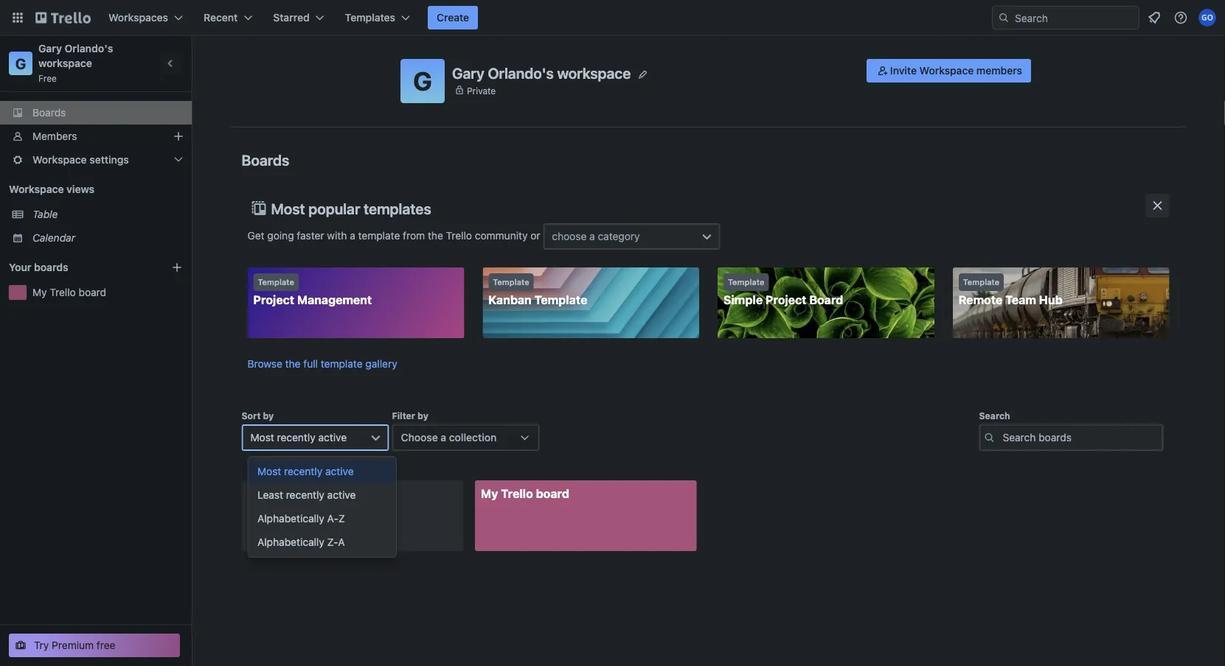 Task type: locate. For each thing, give the bounding box(es) containing it.
most recently active up least recently active
[[257, 466, 354, 478]]

0 horizontal spatial g
[[15, 55, 26, 72]]

2 vertical spatial trello
[[501, 487, 533, 501]]

create up the g "button"
[[437, 11, 469, 24]]

1 horizontal spatial boards
[[242, 151, 289, 169]]

a-
[[327, 513, 338, 525]]

1 horizontal spatial g
[[413, 66, 432, 96]]

workspace for views
[[9, 183, 64, 195]]

0 horizontal spatial boards
[[32, 107, 66, 119]]

workspace
[[920, 65, 974, 77], [32, 154, 87, 166], [9, 183, 64, 195]]

team
[[1005, 293, 1036, 307]]

1 horizontal spatial my trello board
[[481, 487, 569, 501]]

management
[[297, 293, 372, 307]]

workspace inside popup button
[[32, 154, 87, 166]]

workspace down "primary" element
[[557, 64, 631, 82]]

create
[[437, 11, 469, 24], [310, 507, 342, 519]]

most up "least"
[[257, 466, 281, 478]]

gary orlando's workspace
[[452, 64, 631, 82]]

most
[[271, 200, 305, 217], [250, 432, 274, 444], [257, 466, 281, 478]]

0 vertical spatial my trello board link
[[32, 285, 183, 300]]

1 horizontal spatial a
[[441, 432, 446, 444]]

workspace views
[[9, 183, 94, 195]]

most recently active down sort by
[[250, 432, 347, 444]]

workspace
[[38, 57, 92, 69], [557, 64, 631, 82]]

free
[[38, 73, 57, 83]]

0 horizontal spatial orlando's
[[65, 42, 113, 55]]

template down the going
[[258, 278, 294, 287]]

create inside button
[[437, 11, 469, 24]]

templates button
[[336, 6, 419, 30]]

popular
[[308, 200, 360, 217]]

2 vertical spatial most
[[257, 466, 281, 478]]

template
[[258, 278, 294, 287], [493, 278, 529, 287], [728, 278, 764, 287], [963, 278, 1000, 287], [534, 293, 587, 307]]

template right full
[[321, 358, 363, 370]]

workspace up "free"
[[38, 57, 92, 69]]

workspace right invite
[[920, 65, 974, 77]]

recent
[[204, 11, 238, 24]]

gary for gary orlando's workspace free
[[38, 42, 62, 55]]

1 horizontal spatial board
[[367, 507, 395, 519]]

workspace inside gary orlando's workspace free
[[38, 57, 92, 69]]

0 horizontal spatial workspace
[[38, 57, 92, 69]]

members link
[[0, 125, 192, 148]]

g inside "button"
[[413, 66, 432, 96]]

workspace up "table"
[[9, 183, 64, 195]]

most up the going
[[271, 200, 305, 217]]

board
[[809, 293, 843, 307]]

alphabetically for alphabetically z-a
[[257, 537, 324, 549]]

simple
[[724, 293, 763, 307]]

by right filter
[[418, 411, 428, 421]]

template inside template simple project board
[[728, 278, 764, 287]]

0 vertical spatial most
[[271, 200, 305, 217]]

1 horizontal spatial my
[[481, 487, 498, 501]]

recently
[[277, 432, 315, 444], [284, 466, 322, 478], [286, 489, 324, 502]]

going
[[267, 230, 294, 242]]

invite workspace members button
[[867, 59, 1031, 83]]

project inside template project management
[[253, 293, 294, 307]]

orlando's up private
[[488, 64, 554, 82]]

gary orlando's workspace free
[[38, 42, 116, 83]]

1 horizontal spatial workspace
[[557, 64, 631, 82]]

by right 'sort'
[[263, 411, 274, 421]]

template for remote
[[963, 278, 1000, 287]]

1 vertical spatial my
[[481, 487, 498, 501]]

1 horizontal spatial the
[[428, 230, 443, 242]]

template for simple
[[728, 278, 764, 287]]

1 vertical spatial most recently active
[[257, 466, 354, 478]]

0 vertical spatial my
[[32, 287, 47, 299]]

a right choose on the left top of page
[[589, 231, 595, 243]]

1 horizontal spatial orlando's
[[488, 64, 554, 82]]

1 vertical spatial workspace
[[32, 154, 87, 166]]

template down templates at the top left
[[358, 230, 400, 242]]

0 horizontal spatial the
[[285, 358, 301, 370]]

create down least recently active
[[310, 507, 342, 519]]

1 vertical spatial alphabetically
[[257, 537, 324, 549]]

1 vertical spatial recently
[[284, 466, 322, 478]]

1 vertical spatial template
[[321, 358, 363, 370]]

g left private
[[413, 66, 432, 96]]

1 vertical spatial my trello board link
[[475, 481, 697, 552]]

g button
[[401, 59, 445, 103]]

workspace for settings
[[32, 154, 87, 166]]

from
[[403, 230, 425, 242]]

1 vertical spatial gary
[[452, 64, 484, 82]]

template simple project board
[[724, 278, 843, 307]]

a for choose a collection
[[441, 432, 446, 444]]

0 horizontal spatial project
[[253, 293, 294, 307]]

community
[[475, 230, 528, 242]]

0 horizontal spatial my trello board
[[32, 287, 106, 299]]

my down the your boards
[[32, 287, 47, 299]]

your boards with 1 items element
[[9, 259, 149, 277]]

trello
[[446, 230, 472, 242], [50, 287, 76, 299], [501, 487, 533, 501]]

settings
[[89, 154, 129, 166]]

0 vertical spatial my trello board
[[32, 287, 106, 299]]

1 vertical spatial create
[[310, 507, 342, 519]]

active
[[318, 432, 347, 444], [325, 466, 354, 478], [327, 489, 356, 502]]

2 horizontal spatial trello
[[501, 487, 533, 501]]

full
[[303, 358, 318, 370]]

the right from
[[428, 230, 443, 242]]

0 vertical spatial alphabetically
[[257, 513, 324, 525]]

members
[[977, 65, 1022, 77]]

invite
[[890, 65, 917, 77]]

views
[[66, 183, 94, 195]]

g down switch to… icon
[[15, 55, 26, 72]]

0 horizontal spatial board
[[79, 287, 106, 299]]

orlando's inside gary orlando's workspace free
[[65, 42, 113, 55]]

0 horizontal spatial gary
[[38, 42, 62, 55]]

1 horizontal spatial create
[[437, 11, 469, 24]]

template inside template project management
[[258, 278, 294, 287]]

workspace settings
[[32, 154, 129, 166]]

project left management
[[253, 293, 294, 307]]

template inside template remote team hub
[[963, 278, 1000, 287]]

most recently active
[[250, 432, 347, 444], [257, 466, 354, 478]]

boards link
[[0, 101, 192, 125]]

members
[[32, 130, 77, 142]]

0 horizontal spatial trello
[[50, 287, 76, 299]]

board
[[79, 287, 106, 299], [536, 487, 569, 501], [367, 507, 395, 519]]

try premium free button
[[9, 634, 180, 658]]

alphabetically a-z
[[257, 513, 345, 525]]

gary for gary orlando's workspace
[[452, 64, 484, 82]]

search
[[979, 411, 1010, 421]]

0 horizontal spatial my
[[32, 287, 47, 299]]

0 horizontal spatial create
[[310, 507, 342, 519]]

z
[[338, 513, 345, 525]]

0 vertical spatial orlando's
[[65, 42, 113, 55]]

invite workspace members
[[890, 65, 1022, 77]]

0 horizontal spatial my trello board link
[[32, 285, 183, 300]]

z-
[[327, 537, 338, 549]]

0 vertical spatial the
[[428, 230, 443, 242]]

orlando's down "back to home" image
[[65, 42, 113, 55]]

0 vertical spatial boards
[[32, 107, 66, 119]]

orlando's for gary orlando's workspace
[[488, 64, 554, 82]]

alphabetically z-a
[[257, 537, 345, 549]]

boards
[[34, 261, 68, 274]]

workspace navigation collapse icon image
[[161, 53, 181, 74]]

1 vertical spatial orlando's
[[488, 64, 554, 82]]

choose
[[552, 231, 587, 243]]

most down sort by
[[250, 432, 274, 444]]

2 horizontal spatial a
[[589, 231, 595, 243]]

boards
[[32, 107, 66, 119], [242, 151, 289, 169]]

my
[[32, 287, 47, 299], [481, 487, 498, 501]]

a
[[350, 230, 355, 242], [589, 231, 595, 243], [441, 432, 446, 444]]

hub
[[1039, 293, 1063, 307]]

1 project from the left
[[253, 293, 294, 307]]

by for filter by
[[418, 411, 428, 421]]

sort by
[[242, 411, 274, 421]]

get going faster with a template from the trello community or
[[247, 230, 543, 242]]

template up kanban
[[493, 278, 529, 287]]

gary inside gary orlando's workspace free
[[38, 42, 62, 55]]

my trello board link
[[32, 285, 183, 300], [475, 481, 697, 552]]

private
[[467, 85, 496, 96]]

0 vertical spatial workspace
[[920, 65, 974, 77]]

my down collection
[[481, 487, 498, 501]]

1 horizontal spatial project
[[766, 293, 807, 307]]

try
[[34, 640, 49, 652]]

most popular templates
[[271, 200, 431, 217]]

the left full
[[285, 358, 301, 370]]

1 horizontal spatial my trello board link
[[475, 481, 697, 552]]

my trello board
[[32, 287, 106, 299], [481, 487, 569, 501]]

workspace inside button
[[920, 65, 974, 77]]

template up simple
[[728, 278, 764, 287]]

0 horizontal spatial by
[[263, 411, 274, 421]]

browse the full template gallery link
[[247, 358, 397, 370]]

alphabetically down the alphabetically a-z at the left bottom of page
[[257, 537, 324, 549]]

a inside button
[[441, 432, 446, 444]]

by for sort by
[[263, 411, 274, 421]]

remote
[[959, 293, 1003, 307]]

2 vertical spatial workspace
[[9, 183, 64, 195]]

starred button
[[264, 6, 333, 30]]

alphabetically
[[257, 513, 324, 525], [257, 537, 324, 549]]

2 horizontal spatial board
[[536, 487, 569, 501]]

workspace down members
[[32, 154, 87, 166]]

0 vertical spatial gary
[[38, 42, 62, 55]]

category
[[598, 231, 640, 243]]

template
[[358, 230, 400, 242], [321, 358, 363, 370]]

0 vertical spatial create
[[437, 11, 469, 24]]

gary up "free"
[[38, 42, 62, 55]]

1 vertical spatial the
[[285, 358, 301, 370]]

1 horizontal spatial trello
[[446, 230, 472, 242]]

1 horizontal spatial by
[[418, 411, 428, 421]]

alphabetically up alphabetically z-a at bottom
[[257, 513, 324, 525]]

gary up private
[[452, 64, 484, 82]]

template up remote
[[963, 278, 1000, 287]]

1 vertical spatial boards
[[242, 151, 289, 169]]

project left board on the top right of the page
[[766, 293, 807, 307]]

1 horizontal spatial gary
[[452, 64, 484, 82]]

browse the full template gallery
[[247, 358, 397, 370]]

a right with
[[350, 230, 355, 242]]

2 by from the left
[[418, 411, 428, 421]]

a right choose
[[441, 432, 446, 444]]

orlando's for gary orlando's workspace free
[[65, 42, 113, 55]]

with
[[327, 230, 347, 242]]

gary orlando (garyorlando) image
[[1199, 9, 1216, 27]]

template for project
[[258, 278, 294, 287]]

g
[[15, 55, 26, 72], [413, 66, 432, 96]]

2 alphabetically from the top
[[257, 537, 324, 549]]

1 by from the left
[[263, 411, 274, 421]]

2 project from the left
[[766, 293, 807, 307]]

1 alphabetically from the top
[[257, 513, 324, 525]]



Task type: describe. For each thing, give the bounding box(es) containing it.
0 vertical spatial template
[[358, 230, 400, 242]]

new
[[345, 507, 364, 519]]

filter
[[392, 411, 415, 421]]

0 vertical spatial trello
[[446, 230, 472, 242]]

get
[[247, 230, 265, 242]]

try premium free
[[34, 640, 115, 652]]

create button
[[428, 6, 478, 30]]

primary element
[[0, 0, 1225, 35]]

boards inside boards link
[[32, 107, 66, 119]]

workspace for gary orlando's workspace
[[557, 64, 631, 82]]

open information menu image
[[1174, 10, 1188, 25]]

choose
[[401, 432, 438, 444]]

filter by
[[392, 411, 428, 421]]

your boards
[[9, 261, 68, 274]]

2 vertical spatial board
[[367, 507, 395, 519]]

faster
[[297, 230, 324, 242]]

back to home image
[[35, 6, 91, 30]]

template kanban template
[[488, 278, 587, 307]]

g for g link in the left of the page
[[15, 55, 26, 72]]

template right kanban
[[534, 293, 587, 307]]

2 vertical spatial recently
[[286, 489, 324, 502]]

templates
[[345, 11, 395, 24]]

your
[[9, 261, 31, 274]]

2 vertical spatial active
[[327, 489, 356, 502]]

or
[[531, 230, 540, 242]]

create new board
[[310, 507, 395, 519]]

template remote team hub
[[959, 278, 1063, 307]]

1 vertical spatial most
[[250, 432, 274, 444]]

project inside template simple project board
[[766, 293, 807, 307]]

free
[[97, 640, 115, 652]]

0 vertical spatial active
[[318, 432, 347, 444]]

calendar link
[[32, 231, 183, 246]]

workspaces button
[[100, 6, 192, 30]]

table
[[32, 208, 58, 221]]

Search text field
[[979, 425, 1164, 451]]

least
[[257, 489, 283, 502]]

kanban
[[488, 293, 532, 307]]

workspace settings button
[[0, 148, 192, 172]]

recent button
[[195, 6, 261, 30]]

alphabetically for alphabetically a-z
[[257, 513, 324, 525]]

a for choose a category
[[589, 231, 595, 243]]

choose a collection button
[[392, 425, 540, 451]]

add board image
[[171, 262, 183, 274]]

least recently active
[[257, 489, 356, 502]]

switch to… image
[[10, 10, 25, 25]]

starred
[[273, 11, 310, 24]]

1 vertical spatial trello
[[50, 287, 76, 299]]

search image
[[998, 12, 1010, 24]]

0 horizontal spatial a
[[350, 230, 355, 242]]

sm image
[[875, 63, 890, 78]]

template for kanban
[[493, 278, 529, 287]]

1 vertical spatial board
[[536, 487, 569, 501]]

0 notifications image
[[1146, 9, 1163, 27]]

1 vertical spatial my trello board
[[481, 487, 569, 501]]

create for create new board
[[310, 507, 342, 519]]

g for the g "button"
[[413, 66, 432, 96]]

browse
[[247, 358, 282, 370]]

gary orlando's workspace link
[[38, 42, 116, 69]]

create for create
[[437, 11, 469, 24]]

workspace for gary orlando's workspace free
[[38, 57, 92, 69]]

Search field
[[1010, 7, 1139, 29]]

calendar
[[32, 232, 75, 244]]

0 vertical spatial board
[[79, 287, 106, 299]]

0 vertical spatial recently
[[277, 432, 315, 444]]

1 vertical spatial active
[[325, 466, 354, 478]]

choose a category
[[552, 231, 640, 243]]

workspaces
[[108, 11, 168, 24]]

a
[[338, 537, 345, 549]]

templates
[[364, 200, 431, 217]]

gallery
[[365, 358, 397, 370]]

premium
[[52, 640, 94, 652]]

collection
[[449, 432, 497, 444]]

choose a collection
[[401, 432, 497, 444]]

g link
[[9, 52, 32, 75]]

table link
[[32, 207, 183, 222]]

sort
[[242, 411, 261, 421]]

0 vertical spatial most recently active
[[250, 432, 347, 444]]

template project management
[[253, 278, 372, 307]]



Task type: vqa. For each thing, say whether or not it's contained in the screenshot.
sm icon corresponding to Remove cover
no



